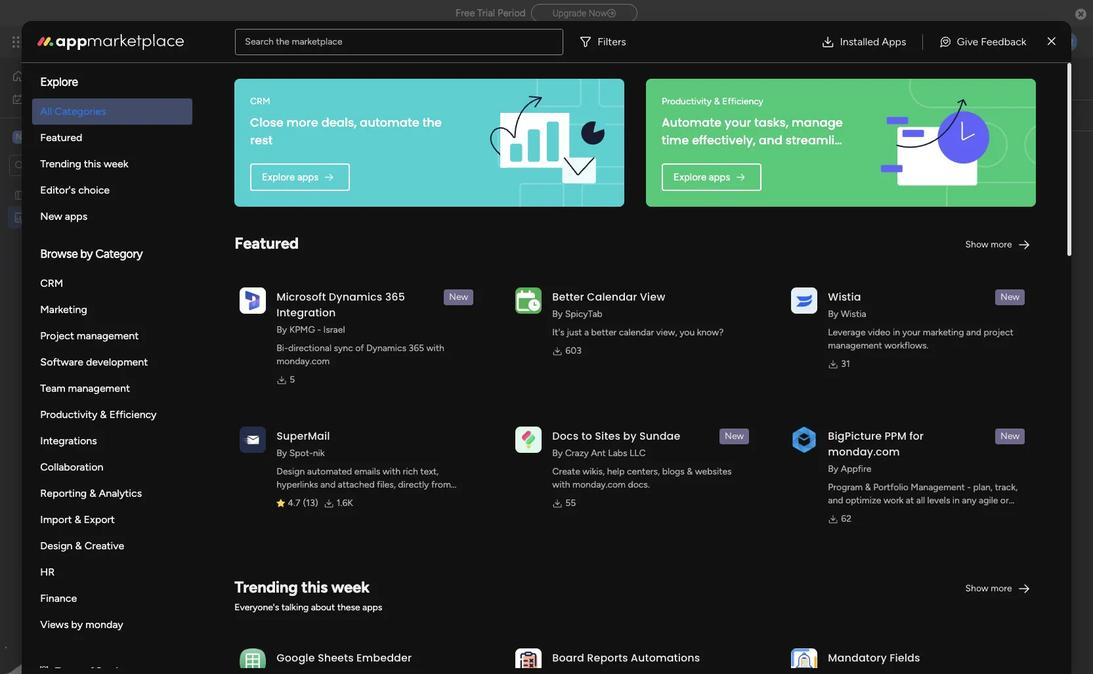 Task type: vqa. For each thing, say whether or not it's contained in the screenshot.
the topmost by
yes



Task type: locate. For each thing, give the bounding box(es) containing it.
add widget
[[213, 110, 261, 121]]

2 show from the top
[[965, 583, 989, 594]]

wistia up by wistia
[[828, 290, 861, 305]]

crm up close
[[250, 96, 270, 107]]

google
[[277, 651, 315, 666]]

0 vertical spatial the
[[276, 36, 290, 47]]

show more button for trending this week
[[960, 578, 1036, 599]]

widget inside 'popup button'
[[233, 110, 261, 121]]

and down automated
[[320, 479, 336, 490]]

spicytab
[[565, 309, 603, 320]]

2 horizontal spatial explore
[[673, 171, 706, 183]]

by down docs
[[552, 448, 563, 459]]

dashboard up 3 connected boards
[[274, 64, 389, 93]]

1 horizontal spatial banner logo image
[[849, 79, 1020, 207]]

5
[[290, 374, 295, 385]]

design up hyperlinks
[[277, 466, 305, 477]]

0 horizontal spatial productivity
[[40, 408, 97, 421]]

dynamics right of
[[366, 343, 406, 354]]

1 vertical spatial in
[[953, 495, 960, 506]]

show more for trending this week
[[965, 583, 1012, 594]]

by up bi-
[[277, 324, 287, 335]]

productivity & efficiency down team management
[[40, 408, 157, 421]]

israel
[[323, 324, 345, 335]]

0 vertical spatial productivity
[[661, 96, 711, 107]]

1 show more from the top
[[965, 239, 1012, 250]]

Work Dashboard field
[[213, 64, 392, 93]]

work right private dashboard image
[[31, 212, 52, 223]]

your inside automate your tasks, manage time effectively, and streamline workflows
[[724, 114, 751, 131]]

1 vertical spatial by
[[623, 429, 637, 444]]

0 vertical spatial trending this week
[[40, 158, 128, 170]]

0 vertical spatial in
[[893, 327, 900, 338]]

integration
[[277, 305, 336, 320]]

design
[[277, 466, 305, 477], [40, 540, 73, 552]]

0 vertical spatial this
[[84, 158, 101, 170]]

0 vertical spatial -
[[317, 324, 321, 335]]

monday.com down hyperlinks
[[277, 492, 330, 504]]

software development
[[40, 356, 148, 368]]

docs.
[[628, 479, 650, 490]]

0 vertical spatial show more button
[[960, 234, 1036, 255]]

explore apps for rest
[[262, 171, 319, 183]]

filters button
[[574, 29, 637, 55]]

dynamics up israel
[[329, 290, 382, 305]]

by up leverage
[[828, 309, 839, 320]]

by for bigpicture ppm for monday.com
[[828, 464, 839, 475]]

wistia up leverage
[[841, 309, 866, 320]]

1 vertical spatial widget
[[648, 441, 677, 452]]

& inside the create wikis, help centers, blogs & websites with monday.com docs.
[[687, 466, 693, 477]]

app logo image left bigpicture
[[791, 427, 818, 453]]

None search field
[[397, 105, 521, 126]]

2 vertical spatial with
[[552, 479, 570, 490]]

deals,
[[322, 114, 357, 131]]

app logo image left better
[[516, 287, 542, 314]]

installed apps button
[[811, 29, 917, 55]]

productivity & efficiency up automate
[[661, 96, 763, 107]]

views by monday
[[40, 618, 123, 631]]

1 horizontal spatial the
[[423, 114, 442, 131]]

0 horizontal spatial the
[[276, 36, 290, 47]]

monday.com down bigpicture
[[828, 444, 900, 460]]

select product image
[[12, 35, 25, 49]]

0 vertical spatial wistia
[[828, 290, 861, 305]]

0 horizontal spatial explore apps
[[262, 171, 319, 183]]

1 horizontal spatial design
[[277, 466, 305, 477]]

& up export at left bottom
[[89, 487, 96, 500]]

list box
[[0, 181, 167, 406]]

monday right views
[[85, 618, 123, 631]]

1 horizontal spatial trending this week
[[235, 578, 370, 597]]

1 horizontal spatial featured
[[235, 234, 299, 253]]

explore apps for effectively,
[[673, 171, 730, 183]]

explore down workflows
[[673, 171, 706, 183]]

design inside design automated emails with rich text, hyperlinks and attached files, directly from monday.com
[[277, 466, 305, 477]]

1 vertical spatial show
[[965, 583, 989, 594]]

work inside button
[[44, 93, 64, 104]]

app logo image left mandatory
[[791, 649, 818, 674]]

levels
[[927, 495, 950, 506]]

in inside leverage video in your marketing and project management workflows.
[[893, 327, 900, 338]]

week up packages
[[104, 158, 128, 170]]

search the marketplace
[[245, 36, 342, 47]]

0 horizontal spatial -
[[317, 324, 321, 335]]

explore for automate your tasks, manage time effectively, and streamline workflows
[[673, 171, 706, 183]]

monday.com down wikis,
[[573, 479, 626, 490]]

1 vertical spatial crm
[[40, 277, 63, 290]]

or
[[1000, 495, 1009, 506]]

this up everyone's talking about these apps
[[301, 578, 328, 597]]

add left close
[[213, 110, 230, 121]]

more inside "close more deals, automate the rest"
[[287, 114, 318, 131]]

with inside bi-directional sync of dynamics 365 with monday.com
[[426, 343, 444, 354]]

1 horizontal spatial widget
[[648, 441, 677, 452]]

1 horizontal spatial 365
[[409, 343, 424, 354]]

1 vertical spatial productivity
[[40, 408, 97, 421]]

option
[[0, 183, 167, 186]]

1 horizontal spatial in
[[953, 495, 960, 506]]

views
[[40, 618, 69, 631]]

1 vertical spatial show more button
[[960, 578, 1036, 599]]

0 horizontal spatial in
[[893, 327, 900, 338]]

1 vertical spatial add
[[590, 441, 607, 452]]

productivity & efficiency
[[661, 96, 763, 107], [40, 408, 157, 421]]

0 vertical spatial work
[[106, 34, 130, 49]]

optimize
[[846, 495, 881, 506]]

just
[[567, 327, 582, 338]]

ant
[[591, 448, 606, 459]]

greg robinson image
[[1056, 32, 1077, 53]]

1 vertical spatial trending
[[235, 578, 298, 597]]

monday.com inside bi-directional sync of dynamics 365 with monday.com
[[277, 356, 330, 367]]

0 vertical spatial dashboard
[[274, 64, 389, 93]]

add left labs
[[590, 441, 607, 452]]

& up optimize at the right bottom of the page
[[865, 482, 871, 493]]

explore up my work
[[40, 75, 78, 89]]

work up all
[[44, 93, 64, 104]]

0 vertical spatial dynamics
[[329, 290, 382, 305]]

1 horizontal spatial work
[[106, 34, 130, 49]]

dynamics inside bi-directional sync of dynamics 365 with monday.com
[[366, 343, 406, 354]]

monday.com down directional
[[277, 356, 330, 367]]

explore
[[40, 75, 78, 89], [262, 171, 295, 183], [673, 171, 706, 183]]

by right "browse" on the left top of the page
[[80, 247, 93, 261]]

(13)
[[303, 498, 318, 509]]

help
[[607, 466, 625, 477]]

0 horizontal spatial design
[[40, 540, 73, 552]]

automate
[[360, 114, 420, 131]]

apps down employee lifecycle packages
[[65, 210, 87, 223]]

apps down "close more deals, automate the rest"
[[297, 171, 319, 183]]

explore down rest
[[262, 171, 295, 183]]

1 vertical spatial productivity & efficiency
[[40, 408, 157, 421]]

monday.com
[[277, 356, 330, 367], [828, 444, 900, 460], [573, 479, 626, 490], [277, 492, 330, 504]]

design automated emails with rich text, hyperlinks and attached files, directly from monday.com
[[277, 466, 451, 504]]

at
[[906, 495, 914, 506]]

1 horizontal spatial add
[[590, 441, 607, 452]]

bi-directional sync of dynamics 365 with monday.com
[[277, 343, 444, 367]]

1 horizontal spatial work
[[216, 64, 269, 93]]

1 vertical spatial trending this week
[[235, 578, 370, 597]]

my work button
[[8, 88, 141, 109]]

add inside 'popup button'
[[213, 110, 230, 121]]

app logo image left by wistia
[[791, 287, 818, 314]]

management
[[911, 482, 965, 493]]

create
[[552, 466, 580, 477]]

board reports automations
[[552, 651, 700, 666]]

1 horizontal spatial explore apps
[[673, 171, 730, 183]]

2 show more button from the top
[[960, 578, 1036, 599]]

inbox image
[[892, 35, 905, 49]]

0 horizontal spatial add
[[213, 110, 230, 121]]

by up it's
[[552, 309, 563, 320]]

app logo image left docs
[[516, 427, 542, 453]]

explore apps
[[262, 171, 319, 183], [673, 171, 730, 183]]

2 vertical spatial more
[[991, 583, 1012, 594]]

1 horizontal spatial -
[[967, 482, 971, 493]]

3 connected boards
[[296, 110, 378, 121]]

1 vertical spatial work dashboard
[[31, 212, 99, 223]]

0 vertical spatial with
[[426, 343, 444, 354]]

hyperlinks
[[277, 479, 318, 490]]

0 vertical spatial show more
[[965, 239, 1012, 250]]

marketing
[[40, 303, 87, 316]]

2 horizontal spatial work
[[884, 495, 904, 506]]

1 vertical spatial work
[[31, 212, 52, 223]]

efficiency up 'tasks,'
[[722, 96, 763, 107]]

rest
[[250, 132, 273, 148]]

work for monday
[[106, 34, 130, 49]]

labs
[[608, 448, 627, 459]]

your inside leverage video in your marketing and project management workflows.
[[902, 327, 921, 338]]

banner logo image for automate your tasks, manage time effectively, and streamline workflows
[[849, 79, 1020, 207]]

productivity up integrations
[[40, 408, 97, 421]]

explore apps down rest
[[262, 171, 319, 183]]

in left any
[[953, 495, 960, 506]]

- up any
[[967, 482, 971, 493]]

in inside program & portfolio management - plan, track, and optimize work at all levels in any agile or hybrid framework
[[953, 495, 960, 506]]

dashboard down employee lifecycle packages
[[54, 212, 99, 223]]

widget right first at the right of page
[[648, 441, 677, 452]]

- left israel
[[317, 324, 321, 335]]

dashboard inside list box
[[54, 212, 99, 223]]

trial
[[477, 7, 495, 19]]

trending this week down "workspace"
[[40, 158, 128, 170]]

editor's
[[40, 184, 76, 196]]

widget up rest
[[233, 110, 261, 121]]

any
[[962, 495, 977, 506]]

your inside "button"
[[609, 441, 628, 452]]

workflows.
[[885, 340, 929, 351]]

1 horizontal spatial explore
[[262, 171, 295, 183]]

1 vertical spatial show more
[[965, 583, 1012, 594]]

0 vertical spatial work dashboard
[[216, 64, 389, 93]]

1 horizontal spatial productivity & efficiency
[[661, 96, 763, 107]]

rich
[[403, 466, 418, 477]]

category
[[95, 247, 143, 261]]

by for docs to sites by sundae
[[552, 448, 563, 459]]

1 horizontal spatial dashboard
[[274, 64, 389, 93]]

1 vertical spatial dashboard
[[54, 212, 99, 223]]

filter button
[[618, 105, 680, 126]]

by up program
[[828, 464, 839, 475]]

new for wistia
[[1001, 292, 1020, 303]]

visualize data from multiple boards element
[[174, 131, 1093, 457]]

design & creative
[[40, 540, 124, 552]]

calendar
[[619, 327, 654, 338]]

the right automate
[[423, 114, 442, 131]]

2 vertical spatial by
[[71, 618, 83, 631]]

browse by category
[[40, 247, 143, 261]]

0 horizontal spatial dashboard
[[54, 212, 99, 223]]

new for microsoft dynamics 365 integration
[[449, 292, 468, 303]]

0 horizontal spatial trending
[[40, 158, 81, 170]]

1 vertical spatial featured
[[235, 234, 299, 253]]

and down 'tasks,'
[[758, 132, 782, 148]]

reporting & analytics
[[40, 487, 142, 500]]

0 vertical spatial design
[[277, 466, 305, 477]]

more for trending this week
[[991, 583, 1012, 594]]

app logo image
[[240, 287, 266, 314], [516, 287, 542, 314], [791, 287, 818, 314], [240, 427, 266, 453], [516, 427, 542, 453], [791, 427, 818, 453], [240, 649, 266, 674], [516, 649, 542, 674], [791, 649, 818, 674]]

work up home button
[[106, 34, 130, 49]]

0 vertical spatial more
[[287, 114, 318, 131]]

and left project
[[966, 327, 982, 338]]

supermail by spot-nik
[[277, 429, 330, 459]]

the right search
[[276, 36, 290, 47]]

0 horizontal spatial work
[[44, 93, 64, 104]]

your for widget
[[609, 441, 628, 452]]

0 horizontal spatial explore
[[40, 75, 78, 89]]

efficiency down team management
[[109, 408, 157, 421]]

by wistia
[[828, 309, 866, 320]]

trending up everyone's
[[235, 578, 298, 597]]

1 horizontal spatial this
[[301, 578, 328, 597]]

0 vertical spatial your
[[724, 114, 751, 131]]

apps
[[882, 35, 906, 48]]

1 horizontal spatial work dashboard
[[216, 64, 389, 93]]

design for design & creative
[[40, 540, 73, 552]]

work
[[216, 64, 269, 93], [31, 212, 52, 223]]

add inside "button"
[[590, 441, 607, 452]]

monday up home button
[[58, 34, 103, 49]]

by for category
[[80, 247, 93, 261]]

work dashboard up 3
[[216, 64, 389, 93]]

in up workflows.
[[893, 327, 900, 338]]

trending
[[40, 158, 81, 170], [235, 578, 298, 597]]

2 show more from the top
[[965, 583, 1012, 594]]

help image
[[1010, 35, 1024, 49]]

0 vertical spatial week
[[104, 158, 128, 170]]

arrow down image
[[665, 108, 680, 123]]

packages
[[110, 189, 149, 201]]

sundae
[[639, 429, 681, 444]]

0 horizontal spatial your
[[609, 441, 628, 452]]

0 horizontal spatial widget
[[233, 110, 261, 121]]

work down portfolio
[[884, 495, 904, 506]]

work dashboard banner
[[174, 58, 1093, 131]]

app logo image left the microsoft
[[240, 287, 266, 314]]

1 show more button from the top
[[960, 234, 1036, 255]]

spot-
[[289, 448, 313, 459]]

manage
[[791, 114, 843, 131]]

& inside program & portfolio management - plan, track, and optimize work at all levels in any agile or hybrid framework
[[865, 482, 871, 493]]

workspace
[[55, 130, 108, 143]]

workflows
[[661, 150, 720, 166]]

filter
[[639, 110, 660, 121]]

lottie animation image
[[0, 542, 167, 674]]

0 horizontal spatial crm
[[40, 277, 63, 290]]

and up hybrid
[[828, 495, 843, 506]]

your
[[724, 114, 751, 131], [902, 327, 921, 338], [609, 441, 628, 452]]

1 vertical spatial your
[[902, 327, 921, 338]]

talking
[[281, 602, 309, 613]]

1 explore apps from the left
[[262, 171, 319, 183]]

person button
[[556, 105, 613, 126]]

first
[[630, 441, 646, 452]]

1 horizontal spatial with
[[426, 343, 444, 354]]

week up these
[[331, 578, 370, 597]]

lottie animation element
[[0, 542, 167, 674]]

trending this week up everyone's talking about these apps
[[235, 578, 370, 597]]

apps image
[[949, 35, 962, 49]]

0 horizontal spatial 365
[[385, 290, 405, 305]]

by up llc
[[623, 429, 637, 444]]

0 horizontal spatial work
[[31, 212, 52, 223]]

2 horizontal spatial with
[[552, 479, 570, 490]]

-
[[317, 324, 321, 335], [967, 482, 971, 493]]

explore for close more deals, automate the rest
[[262, 171, 295, 183]]

this up choice
[[84, 158, 101, 170]]

0 vertical spatial show
[[965, 239, 989, 250]]

1 vertical spatial work
[[44, 93, 64, 104]]

plans
[[248, 36, 269, 47]]

integrations
[[40, 435, 97, 447]]

0 vertical spatial 365
[[385, 290, 405, 305]]

1 horizontal spatial week
[[331, 578, 370, 597]]

featured up search in workspace field
[[40, 131, 82, 144]]

give feedback
[[957, 35, 1027, 48]]

1 vertical spatial -
[[967, 482, 971, 493]]

automate
[[661, 114, 721, 131]]

list box containing employee lifecycle packages
[[0, 181, 167, 406]]

1 image
[[901, 27, 913, 42]]

work dashboard down employee
[[31, 212, 99, 223]]

dashboard inside banner
[[274, 64, 389, 93]]

featured up the microsoft
[[235, 234, 299, 253]]

your for manage
[[724, 114, 751, 131]]

2 vertical spatial work
[[884, 495, 904, 506]]

categories
[[55, 105, 106, 118]]

design down the import
[[40, 540, 73, 552]]

banner logo image
[[849, 79, 1020, 207], [480, 88, 609, 198]]

1 horizontal spatial crm
[[250, 96, 270, 107]]

crm up marketing
[[40, 277, 63, 290]]

trending up editor's
[[40, 158, 81, 170]]

from
[[431, 479, 451, 490]]

dynamics inside microsoft dynamics 365 integration
[[329, 290, 382, 305]]

hybrid
[[828, 508, 854, 519]]

& left creative
[[75, 540, 82, 552]]

1 horizontal spatial trending
[[235, 578, 298, 597]]

0 horizontal spatial work dashboard
[[31, 212, 99, 223]]

by left spot- on the bottom of the page
[[277, 448, 287, 459]]

2 explore apps from the left
[[673, 171, 730, 183]]

work down see plans button
[[216, 64, 269, 93]]

app logo image for by crazy ant labs llc
[[516, 427, 542, 453]]

private dashboard image
[[14, 211, 26, 224]]

& right blogs
[[687, 466, 693, 477]]

app logo image for by kpmg - israel
[[240, 287, 266, 314]]

1 vertical spatial more
[[991, 239, 1012, 250]]

widget inside "button"
[[648, 441, 677, 452]]

explore apps down workflows
[[673, 171, 730, 183]]

app logo image left google
[[240, 649, 266, 674]]

app logo image left spot- on the bottom of the page
[[240, 427, 266, 453]]

by
[[552, 309, 563, 320], [828, 309, 839, 320], [277, 324, 287, 335], [277, 448, 287, 459], [552, 448, 563, 459], [828, 464, 839, 475]]

productivity up arrow down image
[[661, 96, 711, 107]]

0 horizontal spatial banner logo image
[[480, 88, 609, 198]]

by right views
[[71, 618, 83, 631]]

1 show from the top
[[965, 239, 989, 250]]

1 vertical spatial the
[[423, 114, 442, 131]]

more
[[287, 114, 318, 131], [991, 239, 1012, 250], [991, 583, 1012, 594]]

1 vertical spatial this
[[301, 578, 328, 597]]

- inside program & portfolio management - plan, track, and optimize work at all levels in any agile or hybrid framework
[[967, 482, 971, 493]]

app logo image left board
[[516, 649, 542, 674]]



Task type: describe. For each thing, give the bounding box(es) containing it.
show for featured
[[965, 239, 989, 250]]

new for bigpicture ppm for monday.com
[[1001, 431, 1020, 442]]

see
[[230, 36, 245, 47]]

notifications image
[[863, 35, 876, 49]]

monday.com inside the create wikis, help centers, blogs & websites with monday.com docs.
[[573, 479, 626, 490]]

management inside leverage video in your marketing and project management workflows.
[[828, 340, 882, 351]]

4.7 (13)
[[288, 498, 318, 509]]

0 vertical spatial crm
[[250, 96, 270, 107]]

by kpmg - israel
[[277, 324, 345, 335]]

crazy
[[565, 448, 589, 459]]

mandatory
[[828, 651, 887, 666]]

new apps
[[40, 210, 87, 223]]

none search field inside "work dashboard" banner
[[397, 105, 521, 126]]

blogs
[[662, 466, 685, 477]]

1 vertical spatial monday
[[85, 618, 123, 631]]

more for featured
[[991, 239, 1012, 250]]

tasks,
[[754, 114, 788, 131]]

mandatory fields
[[828, 651, 920, 666]]

these
[[337, 602, 360, 613]]

portfolio
[[873, 482, 909, 493]]

new inside workspace selection element
[[30, 130, 52, 143]]

and inside design automated emails with rich text, hyperlinks and attached files, directly from monday.com
[[320, 479, 336, 490]]

finance
[[40, 592, 77, 605]]

& up automate
[[714, 96, 720, 107]]

team
[[40, 382, 65, 395]]

choice
[[78, 184, 110, 196]]

0 vertical spatial productivity & efficiency
[[661, 96, 763, 107]]

automate your tasks, manage time effectively, and streamline workflows
[[661, 114, 849, 166]]

llc
[[630, 448, 646, 459]]

add for add widget
[[213, 110, 230, 121]]

and inside automate your tasks, manage time effectively, and streamline workflows
[[758, 132, 782, 148]]

bigpicture
[[828, 429, 882, 444]]

and inside program & portfolio management - plan, track, and optimize work at all levels in any agile or hybrid framework
[[828, 495, 843, 506]]

microsoft dynamics 365 integration
[[277, 290, 405, 320]]

of
[[355, 343, 364, 354]]

now
[[589, 8, 607, 18]]

& down team management
[[100, 408, 107, 421]]

streamline
[[785, 132, 849, 148]]

view
[[640, 290, 665, 305]]

sheets
[[318, 651, 354, 666]]

1 vertical spatial wistia
[[841, 309, 866, 320]]

know?
[[697, 327, 724, 338]]

software
[[40, 356, 83, 368]]

work dashboard inside banner
[[216, 64, 389, 93]]

better calendar view by spicytab
[[552, 290, 665, 320]]

work inside list box
[[31, 212, 52, 223]]

terms of use image
[[40, 664, 50, 674]]

employee
[[31, 189, 72, 201]]

centers,
[[627, 466, 660, 477]]

you
[[680, 327, 695, 338]]

browse
[[40, 247, 78, 261]]

remove from favorites image
[[400, 72, 413, 85]]

by for microsoft dynamics 365 integration
[[277, 324, 287, 335]]

55
[[565, 498, 576, 509]]

feedback
[[981, 35, 1027, 48]]

work for my
[[44, 93, 64, 104]]

bigpicture ppm for monday.com
[[828, 429, 924, 460]]

banner logo image for close more deals, automate the rest
[[480, 88, 609, 198]]

dapulse rightstroke image
[[607, 9, 616, 18]]

add your first widget
[[590, 441, 677, 452]]

project management
[[40, 330, 139, 342]]

with inside design automated emails with rich text, hyperlinks and attached files, directly from monday.com
[[383, 466, 401, 477]]

by inside supermail by spot-nik
[[277, 448, 287, 459]]

plan,
[[973, 482, 993, 493]]

share button
[[992, 68, 1046, 89]]

directly
[[398, 479, 429, 490]]

1 vertical spatial week
[[331, 578, 370, 597]]

ppm
[[885, 429, 907, 444]]

0 horizontal spatial this
[[84, 158, 101, 170]]

0 horizontal spatial featured
[[40, 131, 82, 144]]

0 vertical spatial efficiency
[[722, 96, 763, 107]]

0 horizontal spatial trending this week
[[40, 158, 128, 170]]

monday.com inside design automated emails with rich text, hyperlinks and attached files, directly from monday.com
[[277, 492, 330, 504]]

calendar
[[587, 290, 637, 305]]

by for wistia
[[828, 309, 839, 320]]

home button
[[8, 66, 141, 87]]

Search in workspace field
[[28, 158, 110, 173]]

close more deals, automate the rest
[[250, 114, 442, 148]]

automated
[[307, 466, 352, 477]]

see plans button
[[212, 32, 275, 52]]

app logo image for by appfire
[[791, 427, 818, 453]]

give feedback button
[[928, 29, 1037, 55]]

new for docs to sites by sundae
[[725, 431, 744, 442]]

Filter dashboard by text search field
[[397, 105, 521, 126]]

appfire
[[841, 464, 872, 475]]

apps right these
[[362, 602, 382, 613]]

hr
[[40, 566, 55, 578]]

leverage video in your marketing and project management workflows.
[[828, 327, 1014, 351]]

3 connected boards button
[[272, 105, 384, 126]]

directional
[[288, 343, 332, 354]]

it's
[[552, 327, 564, 338]]

free trial period
[[456, 7, 526, 19]]

import
[[40, 513, 72, 526]]

give feedback link
[[928, 29, 1037, 55]]

editor's choice
[[40, 184, 110, 196]]

show more button for featured
[[960, 234, 1036, 255]]

and inside leverage video in your marketing and project management workflows.
[[966, 327, 982, 338]]

upgrade
[[553, 8, 587, 18]]

sync
[[334, 343, 353, 354]]

the inside "close more deals, automate the rest"
[[423, 114, 442, 131]]

new workspace
[[30, 130, 108, 143]]

0 horizontal spatial efficiency
[[109, 408, 157, 421]]

365 inside microsoft dynamics 365 integration
[[385, 290, 405, 305]]

invite members image
[[920, 35, 934, 49]]

microsoft
[[277, 290, 326, 305]]

leverage
[[828, 327, 866, 338]]

0 horizontal spatial week
[[104, 158, 128, 170]]

by crazy ant labs llc
[[552, 448, 646, 459]]

time
[[661, 132, 689, 148]]

0 vertical spatial trending
[[40, 158, 81, 170]]

team management
[[40, 382, 130, 395]]

free
[[456, 7, 475, 19]]

home
[[30, 70, 55, 81]]

1 horizontal spatial productivity
[[661, 96, 711, 107]]

apps down workflows
[[709, 171, 730, 183]]

better
[[591, 327, 617, 338]]

period
[[498, 7, 526, 19]]

by inside the better calendar view by spicytab
[[552, 309, 563, 320]]

& left export at left bottom
[[74, 513, 81, 526]]

export
[[84, 513, 115, 526]]

work inside program & portfolio management - plan, track, and optimize work at all levels in any agile or hybrid framework
[[884, 495, 904, 506]]

with inside the create wikis, help centers, blogs & websites with monday.com docs.
[[552, 479, 570, 490]]

automations
[[631, 651, 700, 666]]

close
[[250, 114, 284, 131]]

design for design automated emails with rich text, hyperlinks and attached files, directly from monday.com
[[277, 466, 305, 477]]

monday.com inside "bigpicture ppm for monday.com"
[[828, 444, 900, 460]]

program
[[828, 482, 863, 493]]

31
[[841, 358, 850, 370]]

show more for featured
[[965, 239, 1012, 250]]

work inside banner
[[216, 64, 269, 93]]

app logo image for by spicytab
[[516, 287, 542, 314]]

app logo image for by wistia
[[791, 287, 818, 314]]

search image
[[505, 110, 515, 121]]

dapulse close image
[[1075, 8, 1087, 21]]

wikis,
[[583, 466, 605, 477]]

public board image
[[14, 189, 26, 201]]

search everything image
[[982, 35, 995, 49]]

to
[[581, 429, 592, 444]]

all
[[40, 105, 52, 118]]

app logo image for by spot-nik
[[240, 427, 266, 453]]

0 horizontal spatial productivity & efficiency
[[40, 408, 157, 421]]

add for add your first widget
[[590, 441, 607, 452]]

apps marketplace image
[[38, 34, 184, 50]]

sites
[[595, 429, 620, 444]]

1.6k
[[337, 498, 353, 509]]

workspace image
[[12, 130, 26, 144]]

kpmg
[[289, 324, 315, 335]]

supermail
[[277, 429, 330, 444]]

workspace selection element
[[12, 129, 110, 145]]

by for monday
[[71, 618, 83, 631]]

365 inside bi-directional sync of dynamics 365 with monday.com
[[409, 343, 424, 354]]

dapulse x slim image
[[1048, 34, 1056, 50]]

show for trending this week
[[965, 583, 989, 594]]

project
[[984, 327, 1014, 338]]

0 vertical spatial monday
[[58, 34, 103, 49]]



